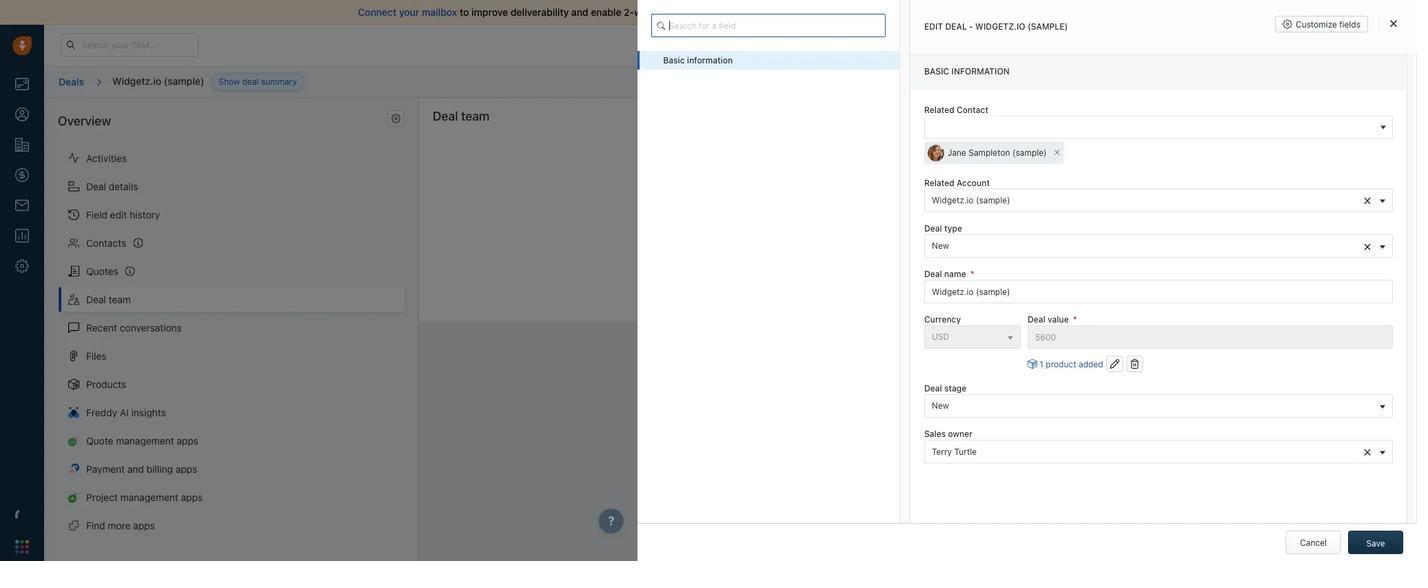 Task type: vqa. For each thing, say whether or not it's contained in the screenshot.
the bottommost information
yes



Task type: locate. For each thing, give the bounding box(es) containing it.
2 vertical spatial widgetz.io
[[932, 195, 974, 205]]

billing
[[147, 463, 173, 475]]

fields
[[1340, 19, 1361, 29]]

insights
[[131, 407, 166, 418]]

1 horizontal spatial your
[[832, 7, 853, 18]]

widgetz.io down start
[[976, 22, 1026, 31]]

1 vertical spatial widgetz.io (sample)
[[932, 195, 1010, 205]]

Start typing... text field
[[925, 280, 1393, 303]]

× for deal type
[[1364, 237, 1372, 253]]

members down the "no deal team members found."
[[915, 263, 951, 273]]

-
[[969, 22, 973, 31]]

widgetz.io down search your crm... text field in the left top of the page
[[112, 75, 161, 86]]

related for related account
[[925, 178, 955, 188]]

1 vertical spatial widgetz.io
[[112, 75, 161, 86]]

members right the edit
[[1349, 116, 1386, 125]]

new down deal stage
[[932, 401, 949, 411]]

deal left stage
[[925, 384, 942, 393]]

1 vertical spatial new
[[932, 401, 949, 411]]

apps right more
[[133, 520, 155, 531]]

1
[[1040, 359, 1044, 369]]

deal
[[433, 108, 458, 123], [86, 181, 106, 192], [925, 223, 942, 233], [861, 237, 881, 248], [925, 269, 942, 279], [86, 294, 106, 305], [1028, 315, 1046, 324], [925, 384, 942, 393]]

deal
[[946, 22, 967, 31]]

related down the email button on the top of the page
[[925, 105, 955, 114]]

to right the 'mailbox'
[[460, 7, 469, 18]]

you
[[917, 7, 934, 18]]

basic down search image
[[663, 55, 685, 65]]

1 vertical spatial basic
[[925, 67, 950, 76]]

(sample) down from
[[1028, 22, 1068, 31]]

edit
[[925, 22, 943, 31]]

0 horizontal spatial to
[[460, 7, 469, 18]]

forget
[[1320, 189, 1345, 199]]

added
[[1079, 359, 1104, 369]]

members for manage team members
[[1349, 116, 1386, 125]]

management down payment and billing apps
[[120, 491, 178, 503]]

1 new from the top
[[932, 241, 949, 250]]

information up call
[[952, 67, 1010, 76]]

2 to from the left
[[987, 7, 996, 18]]

basic information
[[663, 55, 733, 65], [925, 67, 1010, 76]]

connect
[[358, 7, 397, 18]]

widgetz.io (sample)
[[112, 75, 204, 86], [932, 195, 1010, 205]]

apps for find more apps
[[133, 520, 155, 531]]

1 related from the top
[[925, 105, 955, 114]]

1 vertical spatial *
[[1073, 315, 1077, 324]]

management for project
[[120, 491, 178, 503]]

customize fields
[[1296, 19, 1361, 29]]

of
[[679, 7, 688, 18]]

(sample) down account
[[976, 195, 1010, 205]]

0 vertical spatial basic information
[[663, 55, 733, 65]]

sales owner
[[925, 429, 973, 439]]

cancel button
[[1286, 531, 1341, 554]]

0 horizontal spatial and
[[127, 463, 144, 475]]

turtle
[[955, 447, 977, 456]]

products
[[86, 378, 126, 390]]

deal type
[[925, 223, 962, 233]]

quote management apps
[[86, 435, 198, 446]]

deal left name
[[925, 269, 942, 279]]

type
[[945, 223, 962, 233]]

freddy
[[86, 407, 117, 418]]

basic
[[663, 55, 685, 65], [925, 67, 950, 76]]

basic information down email
[[663, 55, 733, 65]]

don't
[[936, 7, 960, 18]]

value
[[1048, 315, 1069, 324]]

None search field
[[925, 115, 1393, 139]]

new inside new button
[[932, 401, 949, 411]]

dialog
[[638, 0, 1417, 561]]

related left account
[[925, 178, 955, 188]]

deal left the type
[[925, 223, 942, 233]]

customize fields button
[[1275, 16, 1369, 32]]

information
[[687, 55, 733, 65], [952, 67, 1010, 76]]

1 vertical spatial basic information
[[925, 67, 1010, 76]]

1 vertical spatial related
[[925, 178, 955, 188]]

deal team
[[433, 108, 490, 123], [86, 294, 131, 305]]

information down email
[[687, 55, 733, 65]]

1 vertical spatial information
[[952, 67, 1010, 76]]

* right name
[[971, 269, 975, 279]]

0 horizontal spatial widgetz.io (sample)
[[112, 75, 204, 86]]

freddy ai insights
[[86, 407, 166, 418]]

widgetz.io down related account at the right
[[932, 195, 974, 205]]

widgetz.io (sample) inside dialog
[[932, 195, 1010, 205]]

0 horizontal spatial basic information
[[663, 55, 733, 65]]

2 horizontal spatial widgetz.io
[[976, 22, 1026, 31]]

account
[[957, 178, 990, 188]]

payment
[[86, 463, 125, 475]]

Search your CRM... text field
[[61, 33, 199, 57]]

field edit history
[[86, 209, 160, 220]]

widgetz.io (sample) down account
[[932, 195, 1010, 205]]

2 related from the top
[[925, 178, 955, 188]]

1 horizontal spatial widgetz.io (sample)
[[932, 195, 1010, 205]]

2 new from the top
[[932, 401, 949, 411]]

contacts
[[86, 237, 126, 248]]

0 vertical spatial new
[[932, 241, 949, 250]]

(sample) left show
[[164, 75, 204, 86]]

apps up payment and billing apps
[[177, 435, 198, 446]]

1 horizontal spatial to
[[987, 7, 996, 18]]

2 vertical spatial members
[[915, 263, 951, 273]]

new for stage
[[932, 401, 949, 411]]

email
[[690, 7, 715, 18]]

basic up email
[[925, 67, 950, 76]]

1 vertical spatial deal team
[[86, 294, 131, 305]]

data
[[881, 7, 901, 18]]

your right "all" in the top of the page
[[832, 7, 853, 18]]

new down deal type
[[932, 241, 949, 250]]

0 horizontal spatial *
[[971, 269, 975, 279]]

payment and billing apps
[[86, 463, 197, 475]]

and left enable
[[571, 7, 588, 18]]

members
[[1349, 116, 1386, 125], [908, 237, 950, 248], [915, 263, 951, 273]]

deal up 'recent'
[[86, 294, 106, 305]]

0 vertical spatial members
[[1349, 116, 1386, 125]]

members down deal type
[[908, 237, 950, 248]]

deliverability
[[511, 7, 569, 18]]

email button
[[918, 70, 967, 93]]

2-
[[624, 7, 634, 18]]

search image
[[657, 20, 671, 31]]

basic information up email
[[925, 67, 1010, 76]]

call button
[[974, 70, 1016, 93]]

* right value
[[1073, 315, 1077, 324]]

quotes
[[86, 265, 118, 277]]

1 horizontal spatial information
[[952, 67, 1010, 76]]

team
[[461, 108, 490, 123], [1328, 116, 1347, 125], [883, 237, 905, 248], [893, 263, 912, 273], [109, 294, 131, 305]]

1 horizontal spatial deal team
[[433, 108, 490, 123]]

deal right the no
[[861, 237, 881, 248]]

1 vertical spatial members
[[908, 237, 950, 248]]

× for sales owner
[[1364, 443, 1372, 459]]

find more apps
[[86, 520, 155, 531]]

None search field
[[652, 14, 886, 37]]

and
[[571, 7, 588, 18], [127, 463, 144, 475]]

to up edit deal - widgetz.io (sample)
[[987, 7, 996, 18]]

* for deal value *
[[1073, 315, 1077, 324]]

connect your mailbox to improve deliverability and enable 2-way sync of email conversations. import all your sales data so you don't have to start from scratch.
[[358, 7, 1083, 18]]

0 horizontal spatial deal team
[[86, 294, 131, 305]]

deal team down quotes
[[86, 294, 131, 305]]

connect your mailbox link
[[358, 7, 460, 18]]

deal team right mng settings icon
[[433, 108, 490, 123]]

have
[[963, 7, 984, 18]]

deal left details
[[86, 181, 106, 192]]

cancel
[[1300, 538, 1327, 547]]

0 vertical spatial *
[[971, 269, 975, 279]]

widgetz.io (sample) down search your crm... text field in the left top of the page
[[112, 75, 204, 86]]

1 vertical spatial management
[[120, 491, 178, 503]]

1 horizontal spatial basic information
[[925, 67, 1010, 76]]

edit deal - widgetz.io (sample)
[[925, 22, 1068, 31]]

quote
[[86, 435, 113, 446]]

1 vertical spatial and
[[127, 463, 144, 475]]

start
[[998, 7, 1020, 18]]

management up payment and billing apps
[[116, 435, 174, 446]]

related for related contact
[[925, 105, 955, 114]]

1 horizontal spatial and
[[571, 7, 588, 18]]

0 horizontal spatial your
[[399, 7, 419, 18]]

apps down payment and billing apps
[[181, 491, 203, 503]]

0 vertical spatial management
[[116, 435, 174, 446]]

0 vertical spatial widgetz.io (sample)
[[112, 75, 204, 86]]

management
[[116, 435, 174, 446], [120, 491, 178, 503]]

1 horizontal spatial *
[[1073, 315, 1077, 324]]

0 vertical spatial information
[[687, 55, 733, 65]]

jane sampleton (sample)
[[948, 148, 1047, 158]]

0 horizontal spatial basic
[[663, 55, 685, 65]]

none search field inside dialog
[[652, 14, 886, 37]]

and left billing
[[127, 463, 144, 475]]

close image
[[1391, 19, 1397, 27]]

0 vertical spatial related
[[925, 105, 955, 114]]

your left the 'mailbox'
[[399, 7, 419, 18]]



Task type: describe. For each thing, give the bounding box(es) containing it.
contact
[[957, 105, 989, 114]]

summary
[[261, 77, 297, 86]]

show
[[219, 77, 240, 86]]

apps for quote management apps
[[177, 435, 198, 446]]

conversations.
[[717, 7, 784, 18]]

way
[[634, 7, 652, 18]]

0 vertical spatial and
[[571, 7, 588, 18]]

ai
[[120, 407, 129, 418]]

deals link
[[58, 71, 85, 93]]

× button
[[1050, 142, 1064, 164]]

deal details
[[86, 181, 138, 192]]

freshworks switcher image
[[15, 540, 29, 554]]

Enter value number field
[[1028, 325, 1393, 349]]

deal value *
[[1028, 315, 1077, 324]]

deal right mng settings icon
[[433, 108, 458, 123]]

project management apps
[[86, 491, 203, 503]]

new for type
[[932, 241, 949, 250]]

add team members button
[[867, 256, 959, 280]]

0 vertical spatial deal team
[[433, 108, 490, 123]]

add team members
[[875, 263, 951, 273]]

save button
[[1349, 531, 1404, 554]]

1 to from the left
[[460, 7, 469, 18]]

0 vertical spatial widgetz.io
[[976, 22, 1026, 31]]

members for add team members
[[915, 263, 951, 273]]

call
[[994, 77, 1009, 87]]

files
[[86, 350, 107, 361]]

no
[[845, 237, 858, 248]]

(sample) left × button at the right top of page
[[1013, 148, 1047, 158]]

1 product added link
[[1028, 358, 1104, 370]]

conversations
[[120, 322, 182, 333]]

improve
[[472, 7, 508, 18]]

deal left value
[[1028, 315, 1046, 324]]

management for quote
[[116, 435, 174, 446]]

stage
[[945, 384, 967, 393]]

manage team members
[[1294, 116, 1386, 125]]

mailbox
[[422, 7, 457, 18]]

terry
[[932, 447, 952, 456]]

dialog containing ×
[[638, 0, 1417, 561]]

basic information link
[[638, 51, 900, 70]]

details
[[109, 181, 138, 192]]

name
[[945, 269, 966, 279]]

1 horizontal spatial basic
[[925, 67, 950, 76]]

mng settings image
[[391, 114, 401, 124]]

new button
[[925, 394, 1393, 418]]

1 product added
[[1040, 359, 1104, 369]]

recent
[[86, 322, 117, 333]]

2 your from the left
[[832, 7, 853, 18]]

save
[[1367, 538, 1385, 548]]

add
[[875, 263, 891, 273]]

email
[[938, 77, 959, 87]]

found.
[[952, 237, 981, 248]]

customize
[[1296, 19, 1337, 29]]

project
[[86, 491, 118, 503]]

so
[[904, 7, 915, 18]]

history
[[130, 209, 160, 220]]

jane
[[948, 148, 967, 158]]

recent conversations
[[86, 322, 182, 333]]

0 vertical spatial basic
[[663, 55, 685, 65]]

apps for project management apps
[[181, 491, 203, 503]]

overview
[[58, 113, 111, 128]]

sales
[[855, 7, 879, 18]]

apps right billing
[[176, 463, 197, 475]]

related contact
[[925, 105, 989, 114]]

1 your from the left
[[399, 7, 419, 18]]

0 horizontal spatial widgetz.io
[[112, 75, 161, 86]]

* for deal name *
[[971, 269, 975, 279]]

product
[[1046, 359, 1077, 369]]

import all your sales data link
[[787, 7, 904, 18]]

show deal summary
[[219, 77, 297, 86]]

field
[[86, 209, 107, 220]]

import
[[787, 7, 817, 18]]

no deal team members found.
[[845, 237, 981, 248]]

1 horizontal spatial widgetz.io
[[932, 195, 974, 205]]

deal
[[242, 77, 259, 86]]

find
[[86, 520, 105, 531]]

from
[[1022, 7, 1044, 18]]

manage
[[1294, 116, 1325, 125]]

owner
[[948, 429, 973, 439]]

0 horizontal spatial information
[[687, 55, 733, 65]]

sampleton
[[969, 148, 1010, 158]]

deal name *
[[925, 269, 975, 279]]

deal stage
[[925, 384, 967, 393]]

× inside button
[[1054, 145, 1061, 158]]

manage team members button
[[1274, 109, 1393, 132]]

activities
[[86, 152, 127, 164]]

Search for a field text field
[[652, 14, 886, 37]]

terry turtle
[[932, 447, 977, 456]]

none search field inside dialog
[[925, 115, 1393, 139]]

deals
[[59, 76, 84, 87]]

enable
[[591, 7, 622, 18]]

sales
[[925, 429, 946, 439]]

related account
[[925, 178, 990, 188]]

usd button
[[925, 325, 1021, 349]]

sync
[[655, 7, 676, 18]]

× for related account
[[1364, 192, 1372, 208]]



